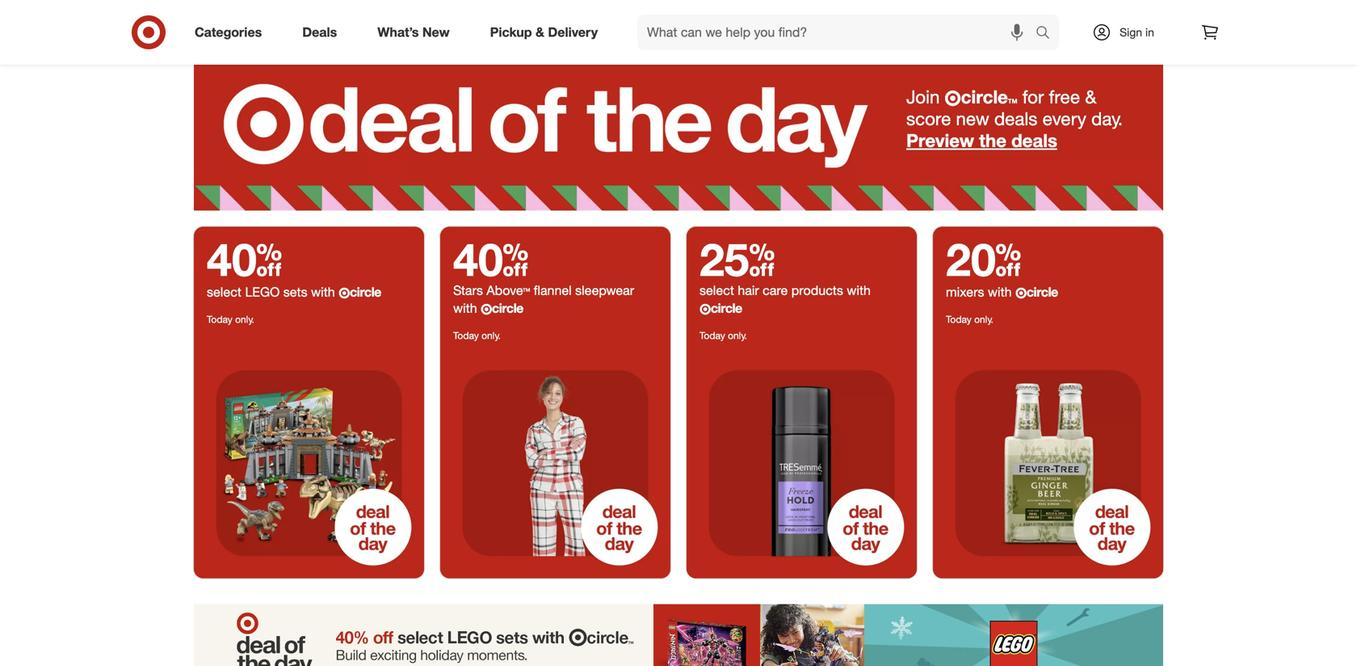 Task type: vqa. For each thing, say whether or not it's contained in the screenshot.
categories LINK
yes



Task type: locate. For each thing, give the bounding box(es) containing it.
40 for stars above
[[453, 231, 529, 286]]

with down stars
[[453, 300, 477, 316]]

2 40 from the left
[[453, 231, 529, 286]]

today only. down 'mixers'
[[947, 313, 994, 325]]

&
[[536, 24, 545, 40], [1086, 86, 1097, 108]]

advertisement region
[[194, 604, 1164, 666]]

new
[[423, 24, 450, 40]]

today down 25
[[700, 329, 726, 341]]

with inside 25 select hair care products with circle
[[847, 282, 871, 298]]

target deal of the day image
[[194, 52, 1164, 210], [194, 348, 424, 578], [441, 348, 671, 578], [687, 348, 917, 578], [934, 348, 1164, 578]]

1 vertical spatial &
[[1086, 86, 1097, 108]]

categories link
[[181, 15, 282, 50]]

care
[[763, 282, 788, 298]]

score
[[907, 107, 952, 130]]

today for select hair care products with
[[700, 329, 726, 341]]

1 40 from the left
[[207, 231, 282, 286]]

& right pickup at top
[[536, 24, 545, 40]]

today
[[207, 313, 233, 325], [947, 313, 972, 325], [453, 329, 479, 341], [700, 329, 726, 341]]

with
[[847, 282, 871, 298], [311, 284, 335, 300], [988, 284, 1012, 300], [453, 300, 477, 316]]

select left hair
[[700, 282, 735, 298]]

today only. for select lego sets with
[[207, 313, 255, 325]]

0 horizontal spatial 40
[[207, 231, 282, 286]]

with right 'mixers'
[[988, 284, 1012, 300]]

mixers
[[947, 284, 985, 300]]

with right products
[[847, 282, 871, 298]]

target deal of the day image for select hair care products with
[[687, 348, 917, 578]]

for
[[1023, 86, 1045, 108]]

target deal of the day image for select lego sets with
[[194, 348, 424, 578]]

1 horizontal spatial select
[[700, 282, 735, 298]]

search button
[[1029, 15, 1068, 53]]

in
[[1146, 25, 1155, 39]]

only. for select hair care products with
[[728, 329, 748, 341]]

only. down mixers with
[[975, 313, 994, 325]]

select
[[700, 282, 735, 298], [207, 284, 242, 300]]

deals
[[995, 107, 1038, 130], [1012, 129, 1058, 151]]

the
[[980, 129, 1007, 151]]

1 horizontal spatial &
[[1086, 86, 1097, 108]]

only.
[[235, 313, 255, 325], [975, 313, 994, 325], [482, 329, 501, 341], [728, 329, 748, 341]]

today only. down lego
[[207, 313, 255, 325]]

today down 'mixers'
[[947, 313, 972, 325]]

circle for mixers with
[[1027, 284, 1059, 300]]

today down stars
[[453, 329, 479, 341]]

today only.
[[207, 313, 255, 325], [947, 313, 994, 325], [453, 329, 501, 341], [700, 329, 748, 341]]

select inside 25 select hair care products with circle
[[700, 282, 735, 298]]

only. for select lego sets with
[[235, 313, 255, 325]]

25 select hair care products with circle
[[700, 231, 871, 316]]

today only. down hair
[[700, 329, 748, 341]]

only. down hair
[[728, 329, 748, 341]]

1 horizontal spatial 40
[[453, 231, 529, 286]]

products
[[792, 282, 844, 298]]

pickup
[[490, 24, 532, 40]]

today only. down stars
[[453, 329, 501, 341]]

every
[[1043, 107, 1087, 130]]

sign in
[[1120, 25, 1155, 39]]

mixers with
[[947, 284, 1016, 300]]

select lego sets with
[[207, 284, 339, 300]]

40
[[207, 231, 282, 286], [453, 231, 529, 286]]

40 for select lego sets with
[[207, 231, 282, 286]]

pickup & delivery link
[[477, 15, 618, 50]]

& right the free
[[1086, 86, 1097, 108]]

today only. for mixers with
[[947, 313, 994, 325]]

0 horizontal spatial &
[[536, 24, 545, 40]]

new
[[957, 107, 990, 130]]

only. down lego
[[235, 313, 255, 325]]

circle for stars above
[[492, 300, 524, 316]]

search
[[1029, 26, 1068, 42]]

select left lego
[[207, 284, 242, 300]]

only. down stars above ™
[[482, 329, 501, 341]]

today only. for stars above
[[453, 329, 501, 341]]

circle
[[962, 86, 1009, 108], [350, 284, 381, 300], [1027, 284, 1059, 300], [492, 300, 524, 316], [711, 300, 743, 316]]

sleepwear
[[576, 282, 635, 298]]

circle inside 25 select hair care products with circle
[[711, 300, 743, 316]]

flannel sleepwear with
[[453, 282, 635, 316]]

what's
[[378, 24, 419, 40]]

today down select lego sets with
[[207, 313, 233, 325]]

only. for stars above
[[482, 329, 501, 341]]



Task type: describe. For each thing, give the bounding box(es) containing it.
20
[[947, 231, 1022, 286]]

circle for select lego sets with
[[350, 284, 381, 300]]

& inside for free & score new deals every day. preview the deals
[[1086, 86, 1097, 108]]

free
[[1050, 86, 1081, 108]]

sets
[[284, 284, 308, 300]]

™
[[523, 282, 530, 298]]

categories
[[195, 24, 262, 40]]

join
[[907, 86, 940, 108]]

preview
[[907, 129, 975, 151]]

25
[[700, 231, 775, 286]]

deals down tm on the right top of page
[[995, 107, 1038, 130]]

delivery
[[548, 24, 598, 40]]

0 horizontal spatial select
[[207, 284, 242, 300]]

with inside flannel sleepwear with
[[453, 300, 477, 316]]

lego
[[245, 284, 280, 300]]

what's new link
[[364, 15, 470, 50]]

join ◎ circle tm
[[907, 86, 1018, 108]]

deals
[[302, 24, 337, 40]]

◎
[[945, 89, 962, 107]]

sign in link
[[1079, 15, 1180, 50]]

with right sets
[[311, 284, 335, 300]]

above
[[487, 282, 523, 298]]

hair
[[738, 282, 760, 298]]

only. for mixers with
[[975, 313, 994, 325]]

today for select lego sets with
[[207, 313, 233, 325]]

what's new
[[378, 24, 450, 40]]

target deal of the day image for stars above
[[441, 348, 671, 578]]

target deal of the day image for mixers with
[[934, 348, 1164, 578]]

stars
[[453, 282, 483, 298]]

today for mixers with
[[947, 313, 972, 325]]

tm
[[1009, 97, 1018, 105]]

pickup & delivery
[[490, 24, 598, 40]]

today only. for select hair care products with
[[700, 329, 748, 341]]

sign
[[1120, 25, 1143, 39]]

flannel
[[534, 282, 572, 298]]

deals link
[[289, 15, 357, 50]]

for free & score new deals every day. preview the deals
[[907, 86, 1124, 151]]

0 vertical spatial &
[[536, 24, 545, 40]]

carousel region
[[194, 0, 1164, 52]]

stars above ™
[[453, 282, 530, 298]]

What can we help you find? suggestions appear below search field
[[638, 15, 1040, 50]]

today for stars above
[[453, 329, 479, 341]]

deals right the
[[1012, 129, 1058, 151]]

day.
[[1092, 107, 1124, 130]]



